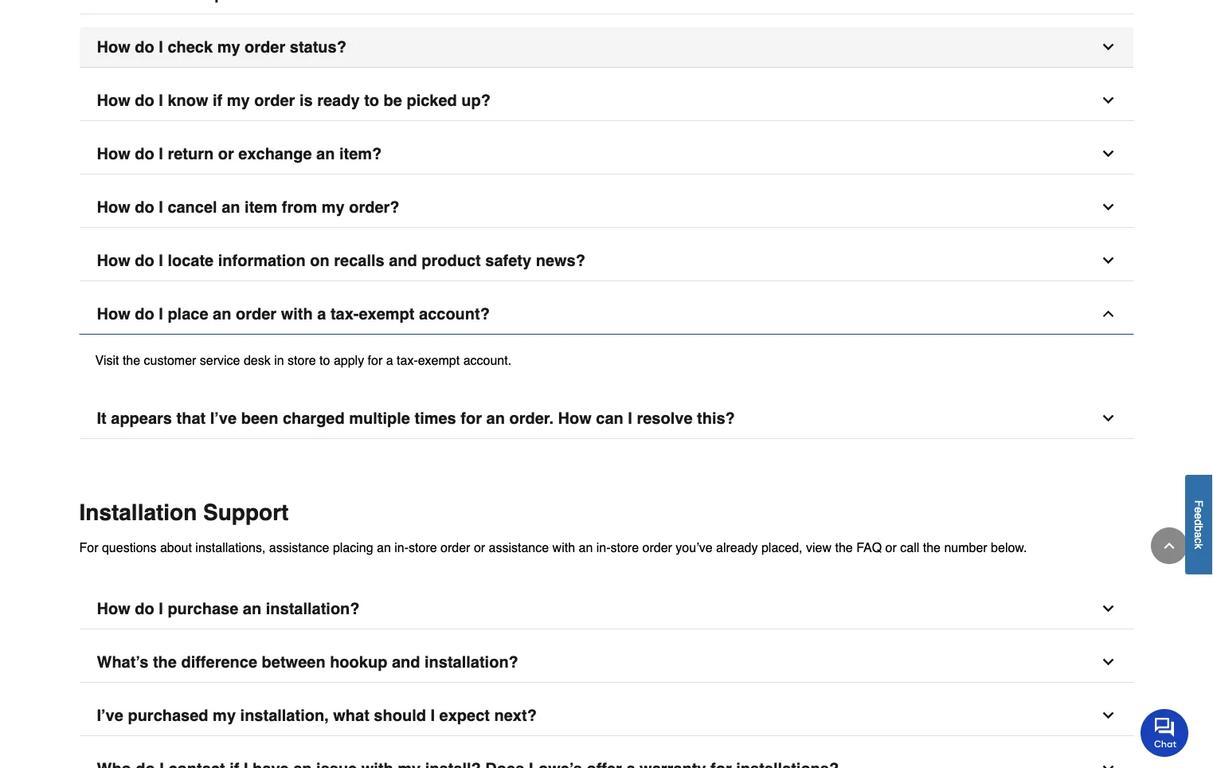 Task type: locate. For each thing, give the bounding box(es) containing it.
product
[[422, 251, 481, 270]]

i for recalls
[[159, 251, 163, 270]]

5 do from the top
[[135, 251, 154, 270]]

an left item?
[[316, 145, 335, 163]]

1 horizontal spatial or
[[474, 540, 485, 555]]

tax-
[[331, 305, 359, 323], [397, 353, 418, 367]]

placed,
[[762, 540, 803, 555]]

0 horizontal spatial exempt
[[359, 305, 415, 323]]

how inside button
[[97, 38, 130, 56]]

0 horizontal spatial chevron up image
[[1101, 306, 1117, 322]]

view
[[806, 540, 832, 555]]

2 chevron down image from the top
[[1101, 146, 1117, 162]]

i
[[159, 38, 163, 56], [159, 91, 163, 110], [159, 145, 163, 163], [159, 198, 163, 216], [159, 251, 163, 270], [159, 305, 163, 323], [628, 409, 633, 428], [159, 600, 163, 618], [431, 706, 435, 725]]

2 chevron down image from the top
[[1101, 199, 1117, 215]]

do up "what's" on the bottom left of page
[[135, 600, 154, 618]]

my inside button
[[217, 38, 240, 56]]

what's
[[97, 653, 148, 671]]

do left return
[[135, 145, 154, 163]]

how left return
[[97, 145, 130, 163]]

2 e from the top
[[1193, 513, 1206, 519]]

how
[[97, 38, 130, 56], [97, 91, 130, 110], [97, 145, 130, 163], [97, 198, 130, 216], [97, 251, 130, 270], [97, 305, 130, 323], [558, 409, 592, 428], [97, 600, 130, 618]]

or inside 'button'
[[218, 145, 234, 163]]

0 horizontal spatial installation?
[[266, 600, 360, 618]]

installation?
[[266, 600, 360, 618], [425, 653, 519, 671]]

i left know
[[159, 91, 163, 110]]

0 vertical spatial for
[[368, 353, 383, 367]]

how up visit
[[97, 305, 130, 323]]

chevron down image inside how do i locate information on recalls and product safety news? button
[[1101, 253, 1117, 269]]

for
[[368, 353, 383, 367], [461, 409, 482, 428]]

6 do from the top
[[135, 305, 154, 323]]

visit the customer service desk in store to apply for a tax-exempt account.
[[95, 353, 512, 367]]

i left cancel
[[159, 198, 163, 216]]

i for status?
[[159, 38, 163, 56]]

i left "check" on the left top of page
[[159, 38, 163, 56]]

0 horizontal spatial or
[[218, 145, 234, 163]]

1 horizontal spatial in-
[[597, 540, 611, 555]]

i inside 'button'
[[159, 145, 163, 163]]

that
[[177, 409, 206, 428]]

i left locate
[[159, 251, 163, 270]]

do
[[135, 38, 154, 56], [135, 91, 154, 110], [135, 145, 154, 163], [135, 198, 154, 216], [135, 251, 154, 270], [135, 305, 154, 323], [135, 600, 154, 618]]

desk
[[244, 353, 271, 367]]

1 in- from the left
[[395, 540, 409, 555]]

do inside 'button'
[[135, 145, 154, 163]]

7 do from the top
[[135, 600, 154, 618]]

i for from
[[159, 198, 163, 216]]

chevron down image inside how do i know if my order is ready to be picked up? button
[[1101, 92, 1117, 108]]

chevron down image for and
[[1101, 253, 1117, 269]]

do inside button
[[135, 251, 154, 270]]

chevron down image for how do i know if my order is ready to be picked up?
[[1101, 92, 1117, 108]]

0 horizontal spatial tax-
[[331, 305, 359, 323]]

i've right that
[[210, 409, 237, 428]]

4 do from the top
[[135, 198, 154, 216]]

how inside 'button'
[[97, 145, 130, 163]]

a up the k
[[1193, 532, 1206, 538]]

how for how do i locate information on recalls and product safety news?
[[97, 251, 130, 270]]

chevron down image for expect
[[1101, 708, 1117, 724]]

i for an
[[159, 145, 163, 163]]

1 do from the top
[[135, 38, 154, 56]]

store right in
[[288, 353, 316, 367]]

0 horizontal spatial with
[[281, 305, 313, 323]]

0 vertical spatial tax-
[[331, 305, 359, 323]]

installation? up what's the difference between hookup and installation?
[[266, 600, 360, 618]]

1 vertical spatial for
[[461, 409, 482, 428]]

how left locate
[[97, 251, 130, 270]]

1 vertical spatial and
[[392, 653, 420, 671]]

with
[[281, 305, 313, 323], [553, 540, 575, 555]]

2 do from the top
[[135, 91, 154, 110]]

a right apply
[[386, 353, 393, 367]]

do left know
[[135, 91, 154, 110]]

installation,
[[240, 706, 329, 725]]

how inside button
[[97, 251, 130, 270]]

next?
[[495, 706, 537, 725]]

order inside the how do i check my order status? button
[[245, 38, 285, 56]]

c
[[1193, 538, 1206, 544]]

and right hookup
[[392, 653, 420, 671]]

1 horizontal spatial assistance
[[489, 540, 549, 555]]

for right times
[[461, 409, 482, 428]]

to left apply
[[320, 353, 330, 367]]

what
[[333, 706, 370, 725]]

1 horizontal spatial to
[[364, 91, 379, 110]]

how for how do i return or exchange an item?
[[97, 145, 130, 163]]

1 horizontal spatial i've
[[210, 409, 237, 428]]

to left "be"
[[364, 91, 379, 110]]

an left order.
[[487, 409, 505, 428]]

i've down "what's" on the bottom left of page
[[97, 706, 123, 725]]

chevron down image inside the how do i return or exchange an item? 'button'
[[1101, 146, 1117, 162]]

0 horizontal spatial to
[[320, 353, 330, 367]]

questions
[[102, 540, 157, 555]]

my down the difference
[[213, 706, 236, 725]]

and inside button
[[392, 653, 420, 671]]

to
[[364, 91, 379, 110], [320, 353, 330, 367]]

be
[[384, 91, 402, 110]]

chevron down image
[[1101, 39, 1117, 55], [1101, 146, 1117, 162], [1101, 253, 1117, 269], [1101, 410, 1117, 426], [1101, 654, 1117, 670], [1101, 708, 1117, 724]]

0 vertical spatial i've
[[210, 409, 237, 428]]

5 chevron down image from the top
[[1101, 654, 1117, 670]]

0 vertical spatial installation?
[[266, 600, 360, 618]]

already
[[716, 540, 758, 555]]

how do i cancel an item from my order?
[[97, 198, 400, 216]]

an right the place
[[213, 305, 231, 323]]

0 vertical spatial a
[[317, 305, 326, 323]]

0 horizontal spatial store
[[288, 353, 316, 367]]

e up d
[[1193, 507, 1206, 513]]

i left return
[[159, 145, 163, 163]]

how up "what's" on the bottom left of page
[[97, 600, 130, 618]]

it
[[97, 409, 107, 428]]

in- right placing
[[395, 540, 409, 555]]

a
[[317, 305, 326, 323], [386, 353, 393, 367], [1193, 532, 1206, 538]]

how do i locate information on recalls and product safety news? button
[[79, 241, 1134, 281]]

1 horizontal spatial a
[[386, 353, 393, 367]]

1 vertical spatial a
[[386, 353, 393, 367]]

2 in- from the left
[[597, 540, 611, 555]]

and
[[389, 251, 417, 270], [392, 653, 420, 671]]

my right from
[[322, 198, 345, 216]]

an up how do i purchase an installation? button
[[579, 540, 593, 555]]

order?
[[349, 198, 400, 216]]

how do i cancel an item from my order? button
[[79, 187, 1134, 228]]

0 vertical spatial and
[[389, 251, 417, 270]]

my
[[217, 38, 240, 56], [227, 91, 250, 110], [322, 198, 345, 216], [213, 706, 236, 725]]

0 horizontal spatial for
[[368, 353, 383, 367]]

locate
[[168, 251, 214, 270]]

below.
[[991, 540, 1028, 555]]

the right "what's" on the bottom left of page
[[153, 653, 177, 671]]

store up how do i purchase an installation? button
[[611, 540, 639, 555]]

tax- up apply
[[331, 305, 359, 323]]

i left the place
[[159, 305, 163, 323]]

installation
[[79, 500, 197, 525]]

0 vertical spatial with
[[281, 305, 313, 323]]

how for how do i purchase an installation?
[[97, 600, 130, 618]]

and right recalls
[[389, 251, 417, 270]]

chevron up image
[[1101, 306, 1117, 322], [1162, 538, 1178, 554]]

how for how do i place an order with a tax-exempt account?
[[97, 305, 130, 323]]

exempt up apply
[[359, 305, 415, 323]]

picked
[[407, 91, 457, 110]]

up?
[[462, 91, 491, 110]]

do left the place
[[135, 305, 154, 323]]

exempt left account.
[[418, 353, 460, 367]]

an right placing
[[377, 540, 391, 555]]

do left cancel
[[135, 198, 154, 216]]

0 horizontal spatial a
[[317, 305, 326, 323]]

do for purchase
[[135, 600, 154, 618]]

chevron down image inside i've purchased my installation, what should i expect next? button
[[1101, 708, 1117, 724]]

with up "visit the customer service desk in store to apply for a tax-exempt account."
[[281, 305, 313, 323]]

e up the b
[[1193, 513, 1206, 519]]

1 horizontal spatial installation?
[[425, 653, 519, 671]]

0 horizontal spatial in-
[[395, 540, 409, 555]]

for right apply
[[368, 353, 383, 367]]

1 horizontal spatial tax-
[[397, 353, 418, 367]]

the
[[123, 353, 140, 367], [836, 540, 853, 555], [923, 540, 941, 555], [153, 653, 177, 671]]

do left "check" on the left top of page
[[135, 38, 154, 56]]

1 horizontal spatial for
[[461, 409, 482, 428]]

in
[[274, 353, 284, 367]]

installation? up expect
[[425, 653, 519, 671]]

installation? inside button
[[266, 600, 360, 618]]

with up how do i purchase an installation? button
[[553, 540, 575, 555]]

times
[[415, 409, 456, 428]]

store
[[288, 353, 316, 367], [409, 540, 437, 555], [611, 540, 639, 555]]

d
[[1193, 519, 1206, 526]]

you've
[[676, 540, 713, 555]]

3 do from the top
[[135, 145, 154, 163]]

1 vertical spatial i've
[[97, 706, 123, 725]]

order.
[[510, 409, 554, 428]]

exempt
[[359, 305, 415, 323], [418, 353, 460, 367]]

chevron down image for how do i cancel an item from my order?
[[1101, 199, 1117, 215]]

check
[[168, 38, 213, 56]]

support
[[203, 500, 289, 525]]

this?
[[697, 409, 735, 428]]

1 vertical spatial chevron up image
[[1162, 538, 1178, 554]]

account?
[[419, 305, 490, 323]]

i for with
[[159, 305, 163, 323]]

i inside button
[[159, 38, 163, 56]]

chevron down image inside how do i purchase an installation? button
[[1101, 601, 1117, 617]]

3 chevron down image from the top
[[1101, 253, 1117, 269]]

tax- right apply
[[397, 353, 418, 367]]

4 chevron down image from the top
[[1101, 410, 1117, 426]]

0 vertical spatial chevron up image
[[1101, 306, 1117, 322]]

i've
[[210, 409, 237, 428], [97, 706, 123, 725]]

0 vertical spatial exempt
[[359, 305, 415, 323]]

how left know
[[97, 91, 130, 110]]

1 vertical spatial with
[[553, 540, 575, 555]]

2 horizontal spatial a
[[1193, 532, 1206, 538]]

1 horizontal spatial store
[[409, 540, 437, 555]]

do left locate
[[135, 251, 154, 270]]

or
[[218, 145, 234, 163], [474, 540, 485, 555], [886, 540, 897, 555]]

tax- inside button
[[331, 305, 359, 323]]

2 vertical spatial a
[[1193, 532, 1206, 538]]

i've purchased my installation, what should i expect next?
[[97, 706, 537, 725]]

1 e from the top
[[1193, 507, 1206, 513]]

0 horizontal spatial assistance
[[269, 540, 329, 555]]

how do i purchase an installation? button
[[79, 589, 1134, 630]]

1 vertical spatial installation?
[[425, 653, 519, 671]]

1 chevron down image from the top
[[1101, 92, 1117, 108]]

ready
[[317, 91, 360, 110]]

1 horizontal spatial exempt
[[418, 353, 460, 367]]

store right placing
[[409, 540, 437, 555]]

is
[[300, 91, 313, 110]]

my right "check" on the left top of page
[[217, 38, 240, 56]]

how left "check" on the left top of page
[[97, 38, 130, 56]]

1 chevron down image from the top
[[1101, 39, 1117, 55]]

1 horizontal spatial with
[[553, 540, 575, 555]]

a inside how do i place an order with a tax-exempt account? button
[[317, 305, 326, 323]]

an
[[316, 145, 335, 163], [222, 198, 240, 216], [213, 305, 231, 323], [487, 409, 505, 428], [377, 540, 391, 555], [579, 540, 593, 555], [243, 600, 262, 618]]

chevron down image inside it appears that i've been charged multiple times for an order. how can i resolve this? button
[[1101, 410, 1117, 426]]

in- up how do i purchase an installation? button
[[597, 540, 611, 555]]

6 chevron down image from the top
[[1101, 708, 1117, 724]]

e
[[1193, 507, 1206, 513], [1193, 513, 1206, 519]]

0 vertical spatial to
[[364, 91, 379, 110]]

how for how do i check my order status?
[[97, 38, 130, 56]]

cancel
[[168, 198, 217, 216]]

i inside button
[[159, 251, 163, 270]]

chevron down image inside how do i cancel an item from my order? button
[[1101, 199, 1117, 215]]

do for know
[[135, 91, 154, 110]]

it appears that i've been charged multiple times for an order. how can i resolve this? button
[[79, 398, 1134, 439]]

how left cancel
[[97, 198, 130, 216]]

exchange
[[239, 145, 312, 163]]

difference
[[181, 653, 257, 671]]

do inside button
[[135, 38, 154, 56]]

1 horizontal spatial chevron up image
[[1162, 538, 1178, 554]]

chevron down image for times
[[1101, 410, 1117, 426]]

chevron down image
[[1101, 92, 1117, 108], [1101, 199, 1117, 215], [1101, 601, 1117, 617], [1101, 761, 1117, 768]]

3 chevron down image from the top
[[1101, 601, 1117, 617]]

a up "visit the customer service desk in store to apply for a tax-exempt account."
[[317, 305, 326, 323]]



Task type: vqa. For each thing, say whether or not it's contained in the screenshot.
the bottom tax-
yes



Task type: describe. For each thing, give the bounding box(es) containing it.
charged
[[283, 409, 345, 428]]

expect
[[440, 706, 490, 725]]

between
[[262, 653, 326, 671]]

2 horizontal spatial store
[[611, 540, 639, 555]]

visit
[[95, 353, 119, 367]]

scroll to top element
[[1152, 528, 1188, 564]]

chat invite button image
[[1141, 709, 1190, 757]]

a inside f e e d b a c k button
[[1193, 532, 1206, 538]]

how do i know if my order is ready to be picked up?
[[97, 91, 491, 110]]

0 horizontal spatial i've
[[97, 706, 123, 725]]

1 vertical spatial to
[[320, 353, 330, 367]]

how for how do i know if my order is ready to be picked up?
[[97, 91, 130, 110]]

f e e d b a c k
[[1193, 500, 1206, 549]]

1 vertical spatial tax-
[[397, 353, 418, 367]]

multiple
[[349, 409, 410, 428]]

installation support
[[79, 500, 289, 525]]

what's the difference between hookup and installation? button
[[79, 642, 1134, 683]]

account.
[[464, 353, 512, 367]]

2 horizontal spatial or
[[886, 540, 897, 555]]

for inside it appears that i've been charged multiple times for an order. how can i resolve this? button
[[461, 409, 482, 428]]

faq
[[857, 540, 882, 555]]

appears
[[111, 409, 172, 428]]

number
[[945, 540, 988, 555]]

exempt inside button
[[359, 305, 415, 323]]

safety
[[486, 251, 532, 270]]

customer
[[144, 353, 196, 367]]

chevron up image inside scroll to top element
[[1162, 538, 1178, 554]]

i left purchase
[[159, 600, 163, 618]]

on
[[310, 251, 330, 270]]

how do i place an order with a tax-exempt account?
[[97, 305, 490, 323]]

and inside button
[[389, 251, 417, 270]]

about
[[160, 540, 192, 555]]

chevron up image inside how do i place an order with a tax-exempt account? button
[[1101, 306, 1117, 322]]

my right if
[[227, 91, 250, 110]]

from
[[282, 198, 317, 216]]

purchased
[[128, 706, 208, 725]]

how do i return or exchange an item? button
[[79, 134, 1134, 175]]

information
[[218, 251, 306, 270]]

chevron down image inside what's the difference between hookup and installation? button
[[1101, 654, 1117, 670]]

chevron down image inside the how do i check my order status? button
[[1101, 39, 1117, 55]]

the right "call"
[[923, 540, 941, 555]]

can
[[596, 409, 624, 428]]

how do i purchase an installation?
[[97, 600, 360, 618]]

f
[[1193, 500, 1206, 507]]

status?
[[290, 38, 347, 56]]

service
[[200, 353, 240, 367]]

purchase
[[168, 600, 239, 618]]

1 assistance from the left
[[269, 540, 329, 555]]

do for cancel
[[135, 198, 154, 216]]

for
[[79, 540, 98, 555]]

do for return
[[135, 145, 154, 163]]

installation? inside button
[[425, 653, 519, 671]]

the right "view"
[[836, 540, 853, 555]]

b
[[1193, 526, 1206, 532]]

place
[[168, 305, 208, 323]]

item?
[[339, 145, 382, 163]]

if
[[213, 91, 223, 110]]

recalls
[[334, 251, 385, 270]]

order inside how do i know if my order is ready to be picked up? button
[[254, 91, 295, 110]]

news?
[[536, 251, 586, 270]]

item
[[245, 198, 278, 216]]

order inside how do i place an order with a tax-exempt account? button
[[236, 305, 277, 323]]

with inside button
[[281, 305, 313, 323]]

call
[[901, 540, 920, 555]]

i left expect
[[431, 706, 435, 725]]

how do i check my order status?
[[97, 38, 347, 56]]

2 assistance from the left
[[489, 540, 549, 555]]

do for locate
[[135, 251, 154, 270]]

how do i locate information on recalls and product safety news?
[[97, 251, 586, 270]]

been
[[241, 409, 278, 428]]

how do i place an order with a tax-exempt account? button
[[79, 294, 1134, 335]]

i for order
[[159, 91, 163, 110]]

it appears that i've been charged multiple times for an order. how can i resolve this?
[[97, 409, 735, 428]]

know
[[168, 91, 208, 110]]

installations,
[[196, 540, 266, 555]]

should
[[374, 706, 426, 725]]

an inside 'button'
[[316, 145, 335, 163]]

to inside button
[[364, 91, 379, 110]]

k
[[1193, 544, 1206, 549]]

how do i know if my order is ready to be picked up? button
[[79, 80, 1134, 121]]

resolve
[[637, 409, 693, 428]]

return
[[168, 145, 214, 163]]

apply
[[334, 353, 364, 367]]

f e e d b a c k button
[[1186, 475, 1214, 574]]

how do i return or exchange an item?
[[97, 145, 382, 163]]

i right can
[[628, 409, 633, 428]]

the inside button
[[153, 653, 177, 671]]

an left item
[[222, 198, 240, 216]]

chevron down image for how do i purchase an installation?
[[1101, 601, 1117, 617]]

what's the difference between hookup and installation?
[[97, 653, 519, 671]]

chevron down image for item?
[[1101, 146, 1117, 162]]

how for how do i cancel an item from my order?
[[97, 198, 130, 216]]

placing
[[333, 540, 373, 555]]

1 vertical spatial exempt
[[418, 353, 460, 367]]

do for check
[[135, 38, 154, 56]]

do for place
[[135, 305, 154, 323]]

for questions about installations, assistance placing an in-store order or assistance with an in-store order you've already placed, view the faq or call the number below.
[[79, 540, 1028, 555]]

4 chevron down image from the top
[[1101, 761, 1117, 768]]

the right visit
[[123, 353, 140, 367]]

hookup
[[330, 653, 388, 671]]

an right purchase
[[243, 600, 262, 618]]

how do i check my order status? button
[[79, 27, 1134, 68]]

how left can
[[558, 409, 592, 428]]

i've purchased my installation, what should i expect next? button
[[79, 696, 1134, 736]]



